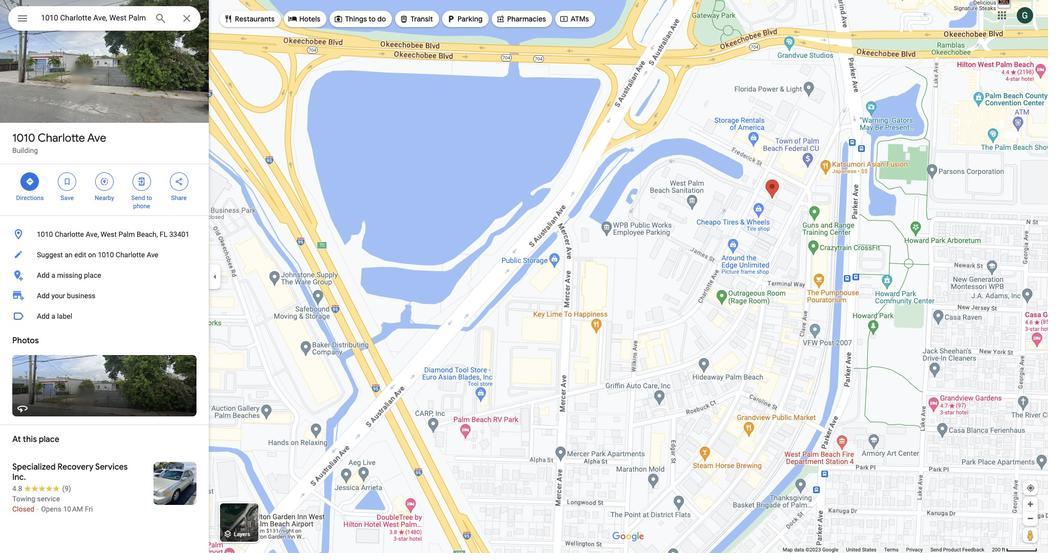 Task type: describe. For each thing, give the bounding box(es) containing it.
add a missing place button
[[0, 265, 209, 286]]

specialized
[[12, 462, 56, 473]]

ave inside the 1010 charlotte ave building
[[87, 131, 106, 145]]

to inside ' things to do'
[[369, 14, 376, 24]]

palm
[[119, 230, 135, 239]]

send for send to phone
[[131, 195, 145, 202]]

united
[[847, 547, 861, 553]]

zoom out image
[[1027, 515, 1035, 523]]

4.8
[[12, 485, 22, 493]]

suggest an edit on 1010 charlotte ave
[[37, 251, 159, 259]]

1010 charlotte ave building
[[12, 131, 106, 155]]


[[174, 176, 184, 187]]

building
[[12, 146, 38, 155]]

charlotte for ave
[[38, 131, 85, 145]]

directions
[[16, 195, 44, 202]]

google account: greg robinson  
(robinsongreg175@gmail.com) image
[[1018, 7, 1034, 23]]

business
[[67, 292, 96, 300]]


[[334, 13, 343, 25]]

(9)
[[62, 485, 71, 493]]

0 horizontal spatial place
[[39, 435, 59, 445]]

add a label
[[37, 312, 72, 321]]


[[137, 176, 146, 187]]

missing
[[57, 271, 82, 280]]

terms button
[[885, 547, 899, 554]]

 pharmacies
[[496, 13, 546, 25]]


[[400, 13, 409, 25]]

 restaurants
[[224, 13, 275, 25]]

 button
[[8, 6, 37, 33]]

pharmacies
[[508, 14, 546, 24]]

send product feedback button
[[931, 547, 985, 554]]

on
[[88, 251, 96, 259]]

 transit
[[400, 13, 433, 25]]

your
[[51, 292, 65, 300]]

a for label
[[51, 312, 55, 321]]

at this place
[[12, 435, 59, 445]]

google maps element
[[0, 0, 1049, 554]]

send for send product feedback
[[931, 547, 943, 553]]

west
[[101, 230, 117, 239]]

1010 for ave,
[[37, 230, 53, 239]]

do
[[378, 14, 386, 24]]

united states button
[[847, 547, 877, 554]]

add a label button
[[0, 306, 209, 327]]

200
[[993, 547, 1001, 553]]

33401
[[169, 230, 190, 239]]

send product feedback
[[931, 547, 985, 553]]

add your business
[[37, 292, 96, 300]]

1010 Charlotte Ave, West Palm Beach, FL 33401 field
[[8, 6, 201, 31]]

footer inside the google maps element
[[783, 547, 993, 554]]

things
[[345, 14, 367, 24]]

beach,
[[137, 230, 158, 239]]


[[25, 176, 35, 187]]

1010 charlotte ave, west palm beach, fl 33401
[[37, 230, 190, 239]]

1010 charlotte ave, west palm beach, fl 33401 button
[[0, 224, 209, 245]]

fri
[[85, 505, 93, 514]]

add a missing place
[[37, 271, 101, 280]]


[[496, 13, 505, 25]]

specialized recovery services inc.
[[12, 462, 128, 483]]

at
[[12, 435, 21, 445]]


[[447, 13, 456, 25]]

add for add a missing place
[[37, 271, 50, 280]]

 atms
[[560, 13, 589, 25]]

privacy
[[907, 547, 923, 553]]


[[288, 13, 297, 25]]

map
[[783, 547, 793, 553]]

edit
[[74, 251, 86, 259]]

data
[[795, 547, 805, 553]]

place inside button
[[84, 271, 101, 280]]

terms
[[885, 547, 899, 553]]

2 vertical spatial charlotte
[[116, 251, 145, 259]]

privacy button
[[907, 547, 923, 554]]

4.8 stars 9 reviews image
[[12, 484, 71, 494]]

ave,
[[86, 230, 99, 239]]

map data ©2023 google
[[783, 547, 839, 553]]

add for add a label
[[37, 312, 50, 321]]

an
[[65, 251, 73, 259]]

share
[[171, 195, 187, 202]]



Task type: locate. For each thing, give the bounding box(es) containing it.
ave
[[87, 131, 106, 145], [147, 251, 159, 259]]

zoom in image
[[1027, 501, 1035, 509]]

0 horizontal spatial send
[[131, 195, 145, 202]]

google
[[823, 547, 839, 553]]

save
[[61, 195, 74, 202]]

show your location image
[[1027, 484, 1036, 493]]

towing
[[12, 495, 35, 503]]

send up phone at left top
[[131, 195, 145, 202]]

1010 inside the suggest an edit on 1010 charlotte ave button
[[98, 251, 114, 259]]

 hotels
[[288, 13, 321, 25]]

ave down the beach,
[[147, 251, 159, 259]]

1 vertical spatial ave
[[147, 251, 159, 259]]

place
[[84, 271, 101, 280], [39, 435, 59, 445]]


[[100, 176, 109, 187]]

hotels
[[299, 14, 321, 24]]

1010
[[12, 131, 35, 145], [37, 230, 53, 239], [98, 251, 114, 259]]

opens
[[41, 505, 61, 514]]

1 vertical spatial add
[[37, 292, 50, 300]]

None field
[[41, 12, 146, 24]]

a left missing
[[51, 271, 55, 280]]


[[16, 11, 29, 26]]

send left product
[[931, 547, 943, 553]]

to left the do
[[369, 14, 376, 24]]

place down on
[[84, 271, 101, 280]]

1 horizontal spatial 1010
[[37, 230, 53, 239]]

2 horizontal spatial 1010
[[98, 251, 114, 259]]

0 vertical spatial 1010
[[12, 131, 35, 145]]

parking
[[458, 14, 483, 24]]

add
[[37, 271, 50, 280], [37, 292, 50, 300], [37, 312, 50, 321]]

2 vertical spatial add
[[37, 312, 50, 321]]

photos
[[12, 336, 39, 346]]

recovery
[[58, 462, 94, 473]]

©2023
[[806, 547, 822, 553]]

⋅
[[36, 505, 39, 514]]

charlotte for ave,
[[55, 230, 84, 239]]

1 horizontal spatial place
[[84, 271, 101, 280]]

this
[[23, 435, 37, 445]]

actions for 1010 charlotte ave region
[[0, 164, 209, 216]]

0 vertical spatial ave
[[87, 131, 106, 145]]

ave inside button
[[147, 251, 159, 259]]

 search field
[[8, 6, 201, 33]]

0 horizontal spatial ave
[[87, 131, 106, 145]]

1010 inside 1010 charlotte ave, west palm beach, fl 33401 button
[[37, 230, 53, 239]]

1 vertical spatial send
[[931, 547, 943, 553]]

10 am
[[63, 505, 83, 514]]

1 horizontal spatial send
[[931, 547, 943, 553]]

to
[[369, 14, 376, 24], [147, 195, 152, 202]]

1 vertical spatial place
[[39, 435, 59, 445]]

states
[[863, 547, 877, 553]]

send inside send product feedback button
[[931, 547, 943, 553]]

200 ft
[[993, 547, 1006, 553]]

closed
[[12, 505, 34, 514]]

suggest an edit on 1010 charlotte ave button
[[0, 245, 209, 265]]

200 ft button
[[993, 547, 1038, 553]]

1 add from the top
[[37, 271, 50, 280]]

a
[[51, 271, 55, 280], [51, 312, 55, 321]]

charlotte up the "an"
[[55, 230, 84, 239]]

send
[[131, 195, 145, 202], [931, 547, 943, 553]]

0 horizontal spatial to
[[147, 195, 152, 202]]

towing service closed ⋅ opens 10 am fri
[[12, 495, 93, 514]]

a for missing
[[51, 271, 55, 280]]

product
[[944, 547, 962, 553]]

0 vertical spatial charlotte
[[38, 131, 85, 145]]

nearby
[[95, 195, 114, 202]]

label
[[57, 312, 72, 321]]

charlotte down palm
[[116, 251, 145, 259]]

send inside send to phone
[[131, 195, 145, 202]]


[[63, 176, 72, 187]]

to up phone at left top
[[147, 195, 152, 202]]

feedback
[[963, 547, 985, 553]]

a left label on the bottom left of the page
[[51, 312, 55, 321]]

none field inside 1010 charlotte ave, west palm beach, fl 33401 field
[[41, 12, 146, 24]]

1 horizontal spatial ave
[[147, 251, 159, 259]]

to inside send to phone
[[147, 195, 152, 202]]

 things to do
[[334, 13, 386, 25]]

0 vertical spatial to
[[369, 14, 376, 24]]

1010 for ave
[[12, 131, 35, 145]]

0 vertical spatial send
[[131, 195, 145, 202]]

add your business link
[[0, 286, 209, 306]]


[[224, 13, 233, 25]]

1010 charlotte ave main content
[[0, 0, 209, 554]]

inc.
[[12, 473, 26, 483]]

2 add from the top
[[37, 292, 50, 300]]

layers
[[234, 532, 250, 538]]

 parking
[[447, 13, 483, 25]]

1010 up suggest
[[37, 230, 53, 239]]

0 vertical spatial a
[[51, 271, 55, 280]]

place right this
[[39, 435, 59, 445]]


[[560, 13, 569, 25]]

footer containing map data ©2023 google
[[783, 547, 993, 554]]

1 a from the top
[[51, 271, 55, 280]]

suggest
[[37, 251, 63, 259]]

add left your
[[37, 292, 50, 300]]

united states
[[847, 547, 877, 553]]

0 horizontal spatial 1010
[[12, 131, 35, 145]]

0 vertical spatial add
[[37, 271, 50, 280]]

1 vertical spatial 1010
[[37, 230, 53, 239]]

1010 inside the 1010 charlotte ave building
[[12, 131, 35, 145]]

3 add from the top
[[37, 312, 50, 321]]

send to phone
[[131, 195, 152, 210]]

transit
[[411, 14, 433, 24]]

footer
[[783, 547, 993, 554]]

0 vertical spatial place
[[84, 271, 101, 280]]

services
[[95, 462, 128, 473]]

ave up '' on the top left of page
[[87, 131, 106, 145]]

1 horizontal spatial to
[[369, 14, 376, 24]]

1 vertical spatial a
[[51, 312, 55, 321]]

add left label on the bottom left of the page
[[37, 312, 50, 321]]

phone
[[133, 203, 150, 210]]

collapse side panel image
[[209, 271, 221, 282]]

service
[[37, 495, 60, 503]]

charlotte up building
[[38, 131, 85, 145]]

fl
[[160, 230, 168, 239]]

restaurants
[[235, 14, 275, 24]]

atms
[[571, 14, 589, 24]]

ft
[[1003, 547, 1006, 553]]

1 vertical spatial to
[[147, 195, 152, 202]]

charlotte inside the 1010 charlotte ave building
[[38, 131, 85, 145]]

add for add your business
[[37, 292, 50, 300]]

show street view coverage image
[[1024, 528, 1039, 543]]

1 vertical spatial charlotte
[[55, 230, 84, 239]]

1010 up building
[[12, 131, 35, 145]]

1010 right on
[[98, 251, 114, 259]]

2 a from the top
[[51, 312, 55, 321]]

2 vertical spatial 1010
[[98, 251, 114, 259]]

add down suggest
[[37, 271, 50, 280]]



Task type: vqa. For each thing, say whether or not it's contained in the screenshot.
min corresponding to 40 min
no



